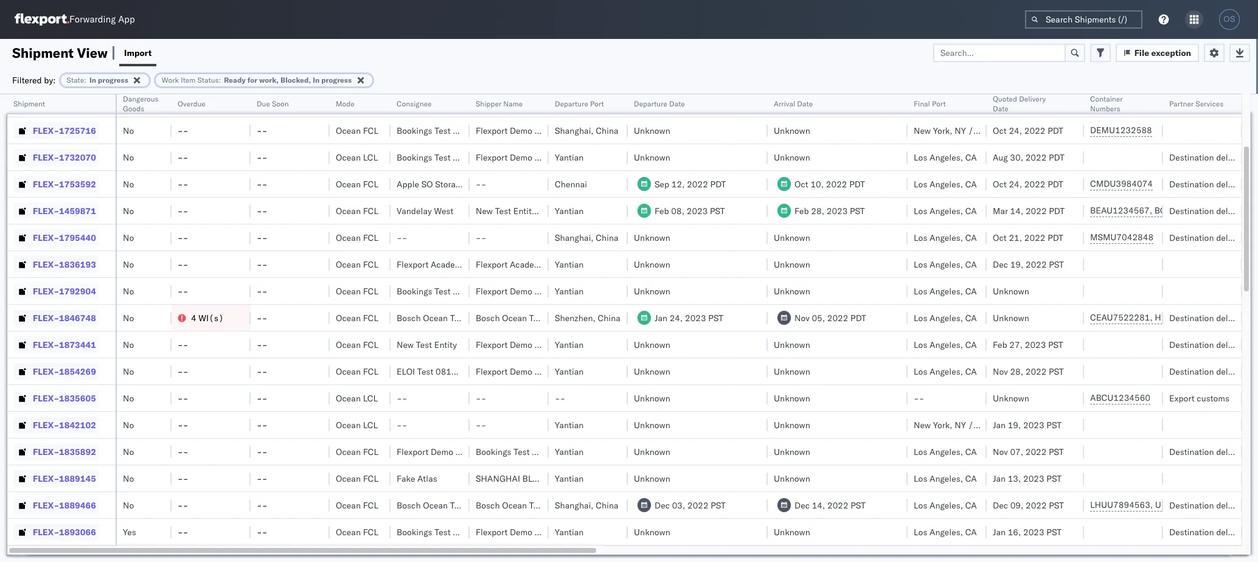 Task type: describe. For each thing, give the bounding box(es) containing it.
Search... text field
[[933, 44, 1066, 62]]

by:
[[44, 75, 56, 86]]

ca for 19,
[[966, 259, 977, 270]]

flexport for flex-1854269
[[476, 366, 508, 377]]

new york, ny / newark, nj for oct
[[914, 125, 1020, 136]]

container numbers
[[1091, 94, 1123, 113]]

3 resize handle column header from the left
[[236, 94, 251, 562]]

bosch ocean test down atlas
[[397, 500, 466, 511]]

export
[[1170, 393, 1195, 404]]

bosch down "shanghai"
[[476, 500, 500, 511]]

8 los angeles, ca from the top
[[914, 313, 977, 323]]

28, for feb
[[811, 205, 825, 216]]

los for 27,
[[914, 339, 928, 350]]

quoted
[[993, 94, 1018, 103]]

aug
[[993, 152, 1008, 163]]

bosch up new test entity
[[397, 313, 421, 323]]

ocean fcl for flex-1889466
[[336, 500, 379, 511]]

bookings test consignee for flex-1792904
[[397, 286, 494, 297]]

nov for nov 07, 2022 pst
[[993, 446, 1008, 457]]

no for flex-1725716
[[123, 125, 134, 136]]

oct 21, 2022 pdt
[[993, 232, 1064, 243]]

Search Shipments (/) text field
[[1026, 10, 1143, 29]]

flex-1846748
[[33, 313, 96, 323]]

vandelay west
[[397, 205, 454, 216]]

departure date button
[[628, 97, 756, 109]]

flexport for flex-1725716
[[476, 125, 508, 136]]

destination for nov 07, 2022 pst
[[1170, 446, 1214, 457]]

resize handle column header for consignee
[[455, 94, 470, 562]]

ca for 07,
[[966, 446, 977, 457]]

resize handle column header for arrival date
[[893, 94, 908, 562]]

los for 16,
[[914, 527, 928, 538]]

dec for dec 14, 2022 pst
[[795, 500, 810, 511]]

mar 14, 2022 pdt
[[993, 205, 1065, 216]]

new test entity 2
[[476, 205, 544, 216]]

ocean for 1753592
[[336, 179, 361, 190]]

jan for jan 19, 2023 pst
[[993, 420, 1006, 431]]

destination for aug 30, 2022 pdt
[[1170, 152, 1214, 163]]

work item status : ready for work, blocked, in progress
[[162, 75, 352, 84]]

1 progress from the left
[[98, 75, 128, 84]]

ca for 09,
[[966, 500, 977, 511]]

8 angeles, from the top
[[930, 313, 963, 323]]

hlxu6269489,
[[1155, 312, 1218, 323]]

flex- for 1836193
[[33, 259, 59, 270]]

destination delivery for oct 24, 2022 pdt
[[1170, 179, 1247, 190]]

2023 for 16,
[[1024, 527, 1045, 538]]

fcl for flex-1795440
[[363, 232, 379, 243]]

resize handle column header for mode
[[376, 94, 391, 562]]

(us)
[[469, 259, 490, 270]]

destination for mar 14, 2022 pdt
[[1170, 205, 1214, 216]]

1795440
[[59, 232, 96, 243]]

07,
[[1011, 446, 1024, 457]]

081801
[[436, 366, 467, 377]]

2 progress from the left
[[321, 75, 352, 84]]

shanghai, for jan 02, 2023 pst
[[555, 98, 594, 109]]

yantian for jan 19, 2023 pst
[[555, 420, 584, 431]]

flex-1728395
[[33, 98, 96, 109]]

departure date
[[634, 99, 685, 108]]

date inside quoted delivery date
[[993, 104, 1009, 113]]

8 los from the top
[[914, 313, 928, 323]]

delivery
[[1019, 94, 1046, 103]]

los for 02,
[[914, 98, 928, 109]]

angeles, for 02,
[[930, 98, 963, 109]]

pst for jan 02, 2023 pst
[[1047, 98, 1062, 109]]

academy for (us)
[[431, 259, 466, 270]]

ocean for 1732070
[[336, 152, 361, 163]]

shenzhen,
[[555, 313, 596, 323]]

destination delivery for dec 09, 2022 pst
[[1170, 500, 1247, 511]]

los angeles, ca for 27,
[[914, 339, 977, 350]]

flex-1842102 button
[[13, 417, 98, 434]]

customs
[[1197, 393, 1230, 404]]

feb 27, 2023 pst
[[993, 339, 1064, 350]]

los angeles, ca for 19,
[[914, 259, 977, 270]]

flex-1893066
[[33, 527, 96, 538]]

16,
[[1008, 527, 1021, 538]]

7 angeles, from the top
[[930, 286, 963, 297]]

flex- for 1873441
[[33, 339, 59, 350]]

shipper name
[[476, 99, 523, 108]]

flexport demo shipper co. for flex-1792904
[[476, 286, 579, 297]]

numbers
[[1091, 104, 1121, 113]]

7 ca from the top
[[966, 286, 977, 297]]

state
[[67, 75, 84, 84]]

flex- for 1792904
[[33, 286, 59, 297]]

arrival
[[774, 99, 796, 108]]

ocean fcl for flex-1725716
[[336, 125, 379, 136]]

05,
[[812, 313, 825, 323]]

ocean fcl for flex-1728395
[[336, 98, 379, 109]]

/ for jan 19, 2023 pst
[[969, 420, 974, 431]]

flex- for 1893066
[[33, 527, 59, 538]]

uetu5238478
[[1156, 500, 1215, 511]]

newark, for oct 24, 2022 pdt
[[976, 125, 1008, 136]]

ca for 28,
[[966, 366, 977, 377]]

chennai
[[555, 179, 587, 190]]

destination for oct 24, 2022 pdt
[[1170, 179, 1214, 190]]

pdt up the feb 28, 2023 pst
[[850, 179, 865, 190]]

los angeles, ca for 24,
[[914, 179, 977, 190]]

1728395
[[59, 98, 96, 109]]

shipper name button
[[470, 97, 537, 109]]

fcl for flex-1854269
[[363, 366, 379, 377]]

jan 19, 2023 pst
[[993, 420, 1062, 431]]

flexport academy (us) inc.
[[397, 259, 507, 270]]

8 ca from the top
[[966, 313, 977, 323]]

4 resize handle column header from the left
[[315, 94, 330, 562]]

fake atlas
[[397, 473, 437, 484]]

shanghai bluetech co., ltd
[[476, 473, 603, 484]]

ocean lcl for 1835605
[[336, 393, 378, 404]]

flex-1835605
[[33, 393, 96, 404]]

30,
[[1010, 152, 1024, 163]]

entity for new test entity
[[434, 339, 457, 350]]

ocean fcl for flex-1873441
[[336, 339, 379, 350]]

eloi
[[397, 366, 415, 377]]

ocean for 1725716
[[336, 125, 361, 136]]

nov for nov 05, 2022 pdt
[[795, 313, 810, 323]]

no for flex-1846748
[[123, 313, 134, 323]]

ca for 14,
[[966, 205, 977, 216]]

angeles, for 24,
[[930, 179, 963, 190]]

los angeles, ca for 30,
[[914, 152, 977, 163]]

consignee for flex-1792904
[[453, 286, 494, 297]]

sep
[[655, 179, 670, 190]]

feb 08, 2023 pst
[[655, 205, 725, 216]]

21,
[[1009, 232, 1023, 243]]

1846748
[[59, 313, 96, 323]]

flex-1753592
[[33, 179, 96, 190]]

no for flex-1792904
[[123, 286, 134, 297]]

flex-1732070 button
[[13, 149, 98, 166]]

02,
[[1008, 98, 1021, 109]]

destination for jan 16, 2023 pst
[[1170, 527, 1214, 538]]

7 los angeles, ca from the top
[[914, 286, 977, 297]]

ceau7522281,
[[1091, 312, 1153, 323]]

pdt down mar 14, 2022 pdt
[[1048, 232, 1064, 243]]

exception
[[1152, 47, 1192, 58]]

work
[[162, 75, 179, 84]]

1 in from the left
[[89, 75, 96, 84]]

flex-1893066 button
[[13, 524, 98, 541]]

blocked,
[[281, 75, 311, 84]]

vandelay
[[397, 205, 432, 216]]

no for flex-1732070
[[123, 152, 134, 163]]

flex-1836193 button
[[13, 256, 98, 273]]

filtered by:
[[12, 75, 56, 86]]

status
[[197, 75, 219, 84]]

bluetech
[[523, 473, 566, 484]]

final
[[914, 99, 930, 108]]

flex- for 1835892
[[33, 446, 59, 457]]

hlxu8034
[[1220, 312, 1259, 323]]

flex-1732070
[[33, 152, 96, 163]]

beau1234567,
[[1091, 205, 1153, 216]]

shipper for 02,
[[535, 98, 565, 109]]

flex-1842102
[[33, 420, 96, 431]]

co.,
[[568, 473, 586, 484]]

los for 19,
[[914, 259, 928, 270]]

1835892
[[59, 446, 96, 457]]

flex-1795440
[[33, 232, 96, 243]]

ready
[[224, 75, 246, 84]]

pdt up aug 30, 2022 pdt
[[1048, 125, 1064, 136]]

destination delivery for mar 14, 2022 pdt
[[1170, 205, 1247, 216]]

shanghai, for oct 21, 2022 pdt
[[555, 232, 594, 243]]

dec 14, 2022 pst
[[795, 500, 866, 511]]

ca for 30,
[[966, 152, 977, 163]]

sep 12, 2022 pdt
[[655, 179, 726, 190]]

due soon
[[257, 99, 289, 108]]

inc.
[[493, 259, 507, 270]]

oct left 10,
[[795, 179, 809, 190]]

pdt up mar 14, 2022 pdt
[[1048, 179, 1064, 190]]

departure for departure date
[[634, 99, 668, 108]]

bookings for flex-1893066
[[397, 527, 432, 538]]

destination for jan 02, 2023 pst
[[1170, 98, 1214, 109]]

academy for (sz)
[[510, 259, 545, 270]]

fcl for flex-1835892
[[363, 446, 379, 457]]

fake
[[397, 473, 415, 484]]

1 : from the left
[[84, 75, 86, 84]]

soon
[[272, 99, 289, 108]]

file
[[1135, 47, 1150, 58]]

los angeles, ca for 02,
[[914, 98, 977, 109]]

dangerous
[[123, 94, 159, 103]]

nov 28, 2022 pst
[[993, 366, 1064, 377]]

delivery for oct 24, 2022 pdt
[[1217, 179, 1247, 190]]

1732070
[[59, 152, 96, 163]]

ca for 27,
[[966, 339, 977, 350]]

no for flex-1842102
[[123, 420, 134, 431]]

jan for jan 02, 2023 pst
[[993, 98, 1006, 109]]

ocean for 1728395
[[336, 98, 361, 109]]

china for 09,
[[596, 500, 619, 511]]

2 vertical spatial 24,
[[670, 313, 683, 323]]

name
[[504, 99, 523, 108]]

resize handle column header for shipper name
[[534, 94, 549, 562]]

newark, for jan 19, 2023 pst
[[976, 420, 1008, 431]]

2 : from the left
[[219, 75, 221, 84]]

fcl for flex-1836193
[[363, 259, 379, 270]]

4 wi(s)
[[191, 313, 224, 323]]

destination delivery for oct 21, 2022 pdt
[[1170, 232, 1247, 243]]

los for 09,
[[914, 500, 928, 511]]

shipper for 16,
[[535, 527, 565, 538]]

flexport for flex-1836193
[[476, 259, 508, 270]]

14, for mar
[[1011, 205, 1024, 216]]

13,
[[1008, 473, 1021, 484]]

app
[[118, 14, 135, 25]]

flex-1835892 button
[[13, 443, 98, 460]]

fcl for flex-1459871
[[363, 205, 379, 216]]

flex-1889145
[[33, 473, 96, 484]]

flex-1459871
[[33, 205, 96, 216]]

no for flex-1835605
[[123, 393, 134, 404]]



Task type: locate. For each thing, give the bounding box(es) containing it.
consignee left name
[[453, 98, 494, 109]]

resize handle column header for shipment
[[101, 94, 116, 562]]

0 vertical spatial 19,
[[1011, 259, 1024, 270]]

3 fcl from the top
[[363, 179, 379, 190]]

entity left 2
[[514, 205, 536, 216]]

no for flex-1728395
[[123, 98, 134, 109]]

1 oct 24, 2022 pdt from the top
[[993, 125, 1064, 136]]

fcl
[[363, 98, 379, 109], [363, 125, 379, 136], [363, 179, 379, 190], [363, 205, 379, 216], [363, 232, 379, 243], [363, 259, 379, 270], [363, 286, 379, 297], [363, 313, 379, 323], [363, 339, 379, 350], [363, 366, 379, 377], [363, 446, 379, 457], [363, 473, 379, 484], [363, 500, 379, 511], [363, 527, 379, 538]]

1 horizontal spatial progress
[[321, 75, 352, 84]]

1 horizontal spatial entity
[[514, 205, 536, 216]]

12 ocean fcl from the top
[[336, 473, 379, 484]]

atlas
[[418, 473, 437, 484]]

19, for 2022
[[1011, 259, 1024, 270]]

5 ca from the top
[[966, 232, 977, 243]]

feb left 08,
[[655, 205, 669, 216]]

date
[[669, 99, 685, 108], [797, 99, 813, 108], [993, 104, 1009, 113]]

progress up dangerous
[[98, 75, 128, 84]]

nov left 05,
[[795, 313, 810, 323]]

shipper for 27,
[[535, 339, 565, 350]]

13 angeles, from the top
[[930, 500, 963, 511]]

7 destination from the top
[[1170, 339, 1214, 350]]

academy
[[431, 259, 466, 270], [510, 259, 545, 270]]

ocean for 1889466
[[336, 500, 361, 511]]

2 horizontal spatial date
[[993, 104, 1009, 113]]

yes
[[123, 527, 136, 538]]

1842102
[[59, 420, 96, 431]]

4 destination from the top
[[1170, 205, 1214, 216]]

resize handle column header for departure port
[[613, 94, 628, 562]]

9 resize handle column header from the left
[[753, 94, 768, 562]]

new
[[914, 125, 931, 136], [476, 205, 493, 216], [397, 339, 414, 350], [914, 420, 931, 431]]

11 ocean fcl from the top
[[336, 446, 379, 457]]

10 delivery from the top
[[1217, 500, 1247, 511]]

28, for nov
[[1011, 366, 1024, 377]]

9 angeles, from the top
[[930, 339, 963, 350]]

york, for jan 19, 2023 pst
[[933, 420, 953, 431]]

1 vertical spatial entity
[[434, 339, 457, 350]]

nov left 07,
[[993, 446, 1008, 457]]

bookings test consignee
[[397, 98, 494, 109], [397, 125, 494, 136], [397, 152, 494, 163], [397, 286, 494, 297], [476, 446, 573, 457], [397, 527, 494, 538]]

ocean for 1854269
[[336, 366, 361, 377]]

1 vertical spatial nov
[[993, 366, 1008, 377]]

3 delivery from the top
[[1217, 179, 1247, 190]]

delivery for feb 27, 2023 pst
[[1217, 339, 1247, 350]]

ocean fcl for flex-1795440
[[336, 232, 379, 243]]

10,
[[811, 179, 824, 190]]

angeles, for 21,
[[930, 232, 963, 243]]

date inside 'arrival date' button
[[797, 99, 813, 108]]

filtered
[[12, 75, 42, 86]]

0 horizontal spatial :
[[84, 75, 86, 84]]

2 ocean lcl from the top
[[336, 393, 378, 404]]

flex-1836193
[[33, 259, 96, 270]]

0 vertical spatial /
[[969, 125, 974, 136]]

0 horizontal spatial date
[[669, 99, 685, 108]]

flex- down "flex-1842102" button
[[33, 446, 59, 457]]

bosch ocean test down the inc.
[[476, 313, 546, 323]]

1 vertical spatial ocean lcl
[[336, 393, 378, 404]]

13 ocean fcl from the top
[[336, 500, 379, 511]]

1 vertical spatial 28,
[[1011, 366, 1024, 377]]

6 destination delivery from the top
[[1170, 313, 1247, 323]]

4 fcl from the top
[[363, 205, 379, 216]]

nj down "02,"
[[1010, 125, 1020, 136]]

flex-1459871 button
[[13, 202, 98, 219]]

bosch ocean test down "shanghai"
[[476, 500, 546, 511]]

5 destination from the top
[[1170, 232, 1214, 243]]

ocean for 1795440
[[336, 232, 361, 243]]

final port
[[914, 99, 946, 108]]

china for 24,
[[596, 125, 619, 136]]

departure port button
[[549, 97, 616, 109]]

consignee right mode button
[[397, 99, 432, 108]]

ny for oct
[[955, 125, 966, 136]]

dangerous goods
[[123, 94, 159, 113]]

arrival date button
[[768, 97, 896, 109]]

0 vertical spatial 14,
[[1011, 205, 1024, 216]]

dangerous goods button
[[117, 92, 167, 114]]

bosch ocean test up new test entity
[[397, 313, 466, 323]]

progress up 'mode'
[[321, 75, 352, 84]]

2 los from the top
[[914, 152, 928, 163]]

6 flex- from the top
[[33, 232, 59, 243]]

2 ocean fcl from the top
[[336, 125, 379, 136]]

new york, ny / newark, nj down "final port" button
[[914, 125, 1020, 136]]

ocean lcl for 1842102
[[336, 420, 378, 431]]

1 newark, from the top
[[976, 125, 1008, 136]]

shanghai, china for dec 09, 2022 pst
[[555, 500, 619, 511]]

flex- down flex-1792904 button
[[33, 313, 59, 323]]

flex- inside 'button'
[[33, 366, 59, 377]]

lcl for 1835605
[[363, 393, 378, 404]]

1459871
[[59, 205, 96, 216]]

date for arrival date
[[797, 99, 813, 108]]

16 flex- from the top
[[33, 500, 59, 511]]

feb
[[655, 205, 669, 216], [795, 205, 809, 216], [993, 339, 1008, 350]]

1 horizontal spatial feb
[[795, 205, 809, 216]]

5 resize handle column header from the left
[[376, 94, 391, 562]]

flex-1725716
[[33, 125, 96, 136]]

flex- down flex-1836193 button
[[33, 286, 59, 297]]

1 angeles, from the top
[[930, 98, 963, 109]]

fcl for flex-1846748
[[363, 313, 379, 323]]

0 vertical spatial lcl
[[363, 152, 378, 163]]

bozo1234565,
[[1155, 205, 1217, 216]]

port inside button
[[590, 99, 604, 108]]

destination delivery for unknown
[[1170, 313, 1247, 323]]

flexport demo shipper co. for flex-1728395
[[476, 98, 579, 109]]

angeles, for 14,
[[930, 205, 963, 216]]

0 horizontal spatial 28,
[[811, 205, 825, 216]]

(sz)
[[548, 259, 568, 270]]

bookings down flexport academy (us) inc. at the top of page
[[397, 286, 432, 297]]

in right blocked, in the top of the page
[[313, 75, 320, 84]]

dec for dec 03, 2022 pst
[[655, 500, 670, 511]]

8 fcl from the top
[[363, 313, 379, 323]]

1 vertical spatial new york, ny / newark, nj
[[914, 420, 1020, 431]]

4 no from the top
[[123, 179, 134, 190]]

consignee down shipper name
[[453, 125, 494, 136]]

oct for msmu7042848
[[993, 232, 1007, 243]]

7 los from the top
[[914, 286, 928, 297]]

2 in from the left
[[313, 75, 320, 84]]

port
[[590, 99, 604, 108], [932, 99, 946, 108]]

bookings up apple
[[397, 152, 432, 163]]

nov down the feb 27, 2023 pst at the right
[[993, 366, 1008, 377]]

port inside button
[[932, 99, 946, 108]]

flex- down flex-1725716 button
[[33, 152, 59, 163]]

msmu7042848
[[1091, 232, 1154, 243]]

cmdu3984074
[[1091, 178, 1153, 189]]

flex- down by:
[[33, 98, 59, 109]]

5 ocean fcl from the top
[[336, 232, 379, 243]]

12 flex- from the top
[[33, 393, 59, 404]]

date inside departure date button
[[669, 99, 685, 108]]

0 vertical spatial ocean lcl
[[336, 152, 378, 163]]

/ down "final port" button
[[969, 125, 974, 136]]

entity for new test entity 2
[[514, 205, 536, 216]]

no for flex-1753592
[[123, 179, 134, 190]]

11 no from the top
[[123, 366, 134, 377]]

consignee up 'bluetech'
[[532, 446, 573, 457]]

1 destination delivery from the top
[[1170, 98, 1247, 109]]

pdt right 05,
[[851, 313, 867, 323]]

28,
[[811, 205, 825, 216], [1011, 366, 1024, 377]]

2 vertical spatial nov
[[993, 446, 1008, 457]]

flex-1792904 button
[[13, 283, 98, 300]]

bookings down fake atlas
[[397, 527, 432, 538]]

4 angeles, from the top
[[930, 205, 963, 216]]

4 shanghai, china from the top
[[555, 500, 619, 511]]

14 ocean fcl from the top
[[336, 527, 379, 538]]

1 horizontal spatial 14,
[[1011, 205, 1024, 216]]

departure port
[[555, 99, 604, 108]]

flex- up flex-1835605 button
[[33, 366, 59, 377]]

14 flex- from the top
[[33, 446, 59, 457]]

1 york, from the top
[[933, 125, 953, 136]]

5 no from the top
[[123, 205, 134, 216]]

mode
[[336, 99, 355, 108]]

10 angeles, from the top
[[930, 366, 963, 377]]

: up 1728395
[[84, 75, 86, 84]]

12 ca from the top
[[966, 473, 977, 484]]

2 departure from the left
[[634, 99, 668, 108]]

resize handle column header for final port
[[973, 94, 987, 562]]

0 vertical spatial ny
[[955, 125, 966, 136]]

flex- up flex-1889466 button
[[33, 473, 59, 484]]

ny
[[955, 125, 966, 136], [955, 420, 966, 431]]

ocean lcl for 1732070
[[336, 152, 378, 163]]

container
[[1091, 94, 1123, 103]]

14 resize handle column header from the left
[[1228, 94, 1243, 562]]

1 horizontal spatial departure
[[634, 99, 668, 108]]

3 ocean lcl from the top
[[336, 420, 378, 431]]

0 vertical spatial newark,
[[976, 125, 1008, 136]]

fcl for flex-1728395
[[363, 98, 379, 109]]

pdt up oct 21, 2022 pdt
[[1049, 205, 1065, 216]]

1 delivery from the top
[[1217, 98, 1247, 109]]

11 ca from the top
[[966, 446, 977, 457]]

jan for jan 24, 2023 pst
[[655, 313, 668, 323]]

angeles, for 30,
[[930, 152, 963, 163]]

oct 10, 2022 pdt
[[795, 179, 865, 190]]

co. for 30,
[[567, 152, 579, 163]]

china for 21,
[[596, 232, 619, 243]]

1 vertical spatial oct 24, 2022 pdt
[[993, 179, 1064, 190]]

shanghai, for oct 24, 2022 pdt
[[555, 125, 594, 136]]

consignee for flex-1893066
[[453, 527, 494, 538]]

5 los from the top
[[914, 232, 928, 243]]

2 vertical spatial ocean lcl
[[336, 420, 378, 431]]

consignee down "shanghai"
[[453, 527, 494, 538]]

ocean for 1835605
[[336, 393, 361, 404]]

flex-1846748 button
[[13, 309, 98, 327]]

pdt up feb 08, 2023 pst
[[711, 179, 726, 190]]

1854269
[[59, 366, 96, 377]]

: left "ready"
[[219, 75, 221, 84]]

3 shanghai, china from the top
[[555, 232, 619, 243]]

1 departure from the left
[[555, 99, 588, 108]]

0 horizontal spatial academy
[[431, 259, 466, 270]]

ocean fcl
[[336, 98, 379, 109], [336, 125, 379, 136], [336, 179, 379, 190], [336, 205, 379, 216], [336, 232, 379, 243], [336, 259, 379, 270], [336, 286, 379, 297], [336, 313, 379, 323], [336, 339, 379, 350], [336, 366, 379, 377], [336, 446, 379, 457], [336, 473, 379, 484], [336, 500, 379, 511], [336, 527, 379, 538]]

flexport demo shipper co. for flex-1873441
[[476, 339, 579, 350]]

1 vertical spatial ny
[[955, 420, 966, 431]]

feb left the 27,
[[993, 339, 1008, 350]]

dec
[[993, 259, 1008, 270], [655, 500, 670, 511], [795, 500, 810, 511], [993, 500, 1008, 511]]

1 horizontal spatial port
[[932, 99, 946, 108]]

1 vertical spatial newark,
[[976, 420, 1008, 431]]

--
[[178, 98, 188, 109], [257, 98, 267, 109], [178, 125, 188, 136], [257, 125, 267, 136], [178, 152, 188, 163], [257, 152, 267, 163], [178, 179, 188, 190], [257, 179, 267, 190], [476, 179, 487, 190], [178, 205, 188, 216], [257, 205, 267, 216], [178, 232, 188, 243], [257, 232, 267, 243], [397, 232, 407, 243], [476, 232, 487, 243], [178, 259, 188, 270], [257, 259, 267, 270], [178, 286, 188, 297], [257, 286, 267, 297], [257, 313, 267, 323], [178, 339, 188, 350], [257, 339, 267, 350], [178, 366, 188, 377], [257, 366, 267, 377], [178, 393, 188, 404], [257, 393, 267, 404], [397, 393, 407, 404], [476, 393, 487, 404], [555, 393, 566, 404], [914, 393, 925, 404], [178, 420, 188, 431], [257, 420, 267, 431], [397, 420, 407, 431], [476, 420, 487, 431], [178, 446, 188, 457], [257, 446, 267, 457], [178, 473, 188, 484], [257, 473, 267, 484], [178, 500, 188, 511], [257, 500, 267, 511], [178, 527, 188, 538], [257, 527, 267, 538]]

11 resize handle column header from the left
[[973, 94, 987, 562]]

consignee button
[[391, 97, 458, 109]]

flex-1835892
[[33, 446, 96, 457]]

14 los angeles, ca from the top
[[914, 527, 977, 538]]

12 angeles, from the top
[[930, 473, 963, 484]]

oct 24, 2022 pdt down aug 30, 2022 pdt
[[993, 179, 1064, 190]]

china for 02,
[[596, 98, 619, 109]]

1889466
[[59, 500, 96, 511]]

bookings up "shanghai"
[[476, 446, 512, 457]]

8 destination from the top
[[1170, 366, 1214, 377]]

1 vertical spatial york,
[[933, 420, 953, 431]]

0 vertical spatial entity
[[514, 205, 536, 216]]

bookings down consignee "button"
[[397, 125, 432, 136]]

pdt right 30,
[[1049, 152, 1065, 163]]

6 yantian from the top
[[555, 366, 584, 377]]

bosch down fake
[[397, 500, 421, 511]]

consignee for flex-1728395
[[453, 98, 494, 109]]

flexport for flex-1873441
[[476, 339, 508, 350]]

0 horizontal spatial entity
[[434, 339, 457, 350]]

flex-1873441 button
[[13, 336, 98, 353]]

oct left the 21,
[[993, 232, 1007, 243]]

2023 for 08,
[[687, 205, 708, 216]]

19, up 07,
[[1008, 420, 1021, 431]]

apple so storage (do not use)
[[397, 179, 528, 190]]

flexport demo shipper co. for flex-1854269
[[476, 366, 579, 377]]

import
[[124, 47, 152, 58]]

12 fcl from the top
[[363, 473, 379, 484]]

1 horizontal spatial in
[[313, 75, 320, 84]]

newark, up aug
[[976, 125, 1008, 136]]

shipment for shipment
[[13, 99, 45, 108]]

not
[[487, 179, 504, 190]]

flex- up the flex-1459871 button
[[33, 179, 59, 190]]

progress
[[98, 75, 128, 84], [321, 75, 352, 84]]

container numbers button
[[1085, 92, 1151, 114]]

bookings test consignee for flex-1732070
[[397, 152, 494, 163]]

1 vertical spatial 19,
[[1008, 420, 1021, 431]]

:
[[84, 75, 86, 84], [219, 75, 221, 84]]

09,
[[1011, 500, 1024, 511]]

0 vertical spatial shipment
[[12, 44, 74, 61]]

lcl for 1842102
[[363, 420, 378, 431]]

new york, ny / newark, nj up 07,
[[914, 420, 1020, 431]]

7 destination delivery from the top
[[1170, 339, 1247, 350]]

los angeles, ca for 16,
[[914, 527, 977, 538]]

2 horizontal spatial feb
[[993, 339, 1008, 350]]

1 horizontal spatial 28,
[[1011, 366, 1024, 377]]

1 flex- from the top
[[33, 98, 59, 109]]

pst for jan 13, 2023 pst
[[1047, 473, 1062, 484]]

ocean for 1873441
[[336, 339, 361, 350]]

4 yantian from the top
[[555, 286, 584, 297]]

bosch ocean test
[[397, 313, 466, 323], [476, 313, 546, 323], [397, 500, 466, 511], [476, 500, 546, 511]]

demo for 1893066
[[510, 527, 533, 538]]

0 horizontal spatial in
[[89, 75, 96, 84]]

1 horizontal spatial academy
[[510, 259, 545, 270]]

pst for feb 27, 2023 pst
[[1049, 339, 1064, 350]]

flexport for flex-1732070
[[476, 152, 508, 163]]

oct down aug
[[993, 179, 1007, 190]]

flexport. image
[[15, 13, 69, 26]]

1 shanghai, from the top
[[555, 98, 594, 109]]

bookings for flex-1732070
[[397, 152, 432, 163]]

08,
[[672, 205, 685, 216]]

2 shanghai, from the top
[[555, 125, 594, 136]]

2 resize handle column header from the left
[[157, 94, 172, 562]]

7 fcl from the top
[[363, 286, 379, 297]]

9 yantian from the top
[[555, 473, 584, 484]]

1 horizontal spatial :
[[219, 75, 221, 84]]

0 vertical spatial oct 24, 2022 pdt
[[993, 125, 1064, 136]]

los for 21,
[[914, 232, 928, 243]]

consignee inside consignee "button"
[[397, 99, 432, 108]]

flex- for 1889145
[[33, 473, 59, 484]]

consignee
[[453, 98, 494, 109], [397, 99, 432, 108], [453, 125, 494, 136], [453, 152, 494, 163], [453, 286, 494, 297], [532, 446, 573, 457], [453, 527, 494, 538]]

shipment view
[[12, 44, 108, 61]]

0 vertical spatial 28,
[[811, 205, 825, 216]]

9 flex- from the top
[[33, 313, 59, 323]]

2 oct 24, 2022 pdt from the top
[[993, 179, 1064, 190]]

feb for feb 27, 2023 pst
[[993, 339, 1008, 350]]

bosch
[[397, 313, 421, 323], [476, 313, 500, 323], [397, 500, 421, 511], [476, 500, 500, 511]]

19, down the 21,
[[1011, 259, 1024, 270]]

flex-1889466
[[33, 500, 96, 511]]

flex- up flex-1792904 button
[[33, 259, 59, 270]]

13 los from the top
[[914, 500, 928, 511]]

/ left jan 19, 2023 pst
[[969, 420, 974, 431]]

quoted delivery date button
[[987, 92, 1072, 114]]

9 destination delivery from the top
[[1170, 446, 1247, 457]]

shipment inside button
[[13, 99, 45, 108]]

ocean fcl for flex-1753592
[[336, 179, 379, 190]]

newark, up nov 07, 2022 pst
[[976, 420, 1008, 431]]

lhuu7894563, uetu5238478
[[1091, 500, 1215, 511]]

ca for 02,
[[966, 98, 977, 109]]

no for flex-1836193
[[123, 259, 134, 270]]

0 vertical spatial 24,
[[1009, 125, 1023, 136]]

0 horizontal spatial port
[[590, 99, 604, 108]]

4 delivery from the top
[[1217, 205, 1247, 216]]

destination delivery for aug 30, 2022 pdt
[[1170, 152, 1247, 163]]

feb down oct 10, 2022 pdt on the top right of the page
[[795, 205, 809, 216]]

0 vertical spatial new york, ny / newark, nj
[[914, 125, 1020, 136]]

oct up aug
[[993, 125, 1007, 136]]

destination delivery for jan 16, 2023 pst
[[1170, 527, 1247, 538]]

flex- up flex-1835892 button
[[33, 420, 59, 431]]

2 newark, from the top
[[976, 420, 1008, 431]]

destination delivery for feb 27, 2023 pst
[[1170, 339, 1247, 350]]

2 destination delivery from the top
[[1170, 152, 1247, 163]]

2 lcl from the top
[[363, 393, 378, 404]]

2
[[538, 205, 544, 216]]

file exception
[[1135, 47, 1192, 58]]

6 resize handle column header from the left
[[455, 94, 470, 562]]

flex- down flex-1728395 button
[[33, 125, 59, 136]]

flexport
[[476, 98, 508, 109], [476, 125, 508, 136], [476, 152, 508, 163], [397, 259, 429, 270], [476, 259, 508, 270], [476, 286, 508, 297], [476, 339, 508, 350], [476, 366, 508, 377], [397, 446, 429, 457], [476, 527, 508, 538]]

1 academy from the left
[[431, 259, 466, 270]]

3 no from the top
[[123, 152, 134, 163]]

10 no from the top
[[123, 339, 134, 350]]

11 angeles, from the top
[[930, 446, 963, 457]]

28, down 10,
[[811, 205, 825, 216]]

los angeles, ca for 14,
[[914, 205, 977, 216]]

partner services
[[1170, 99, 1224, 108]]

nj up 07,
[[1010, 420, 1020, 431]]

consignee down (us)
[[453, 286, 494, 297]]

consignee up (do
[[453, 152, 494, 163]]

2 vertical spatial lcl
[[363, 420, 378, 431]]

academy left (us)
[[431, 259, 466, 270]]

0 vertical spatial nov
[[795, 313, 810, 323]]

1873441
[[59, 339, 96, 350]]

bookings test consignee for flex-1728395
[[397, 98, 494, 109]]

flex- up flex-1795440 button
[[33, 205, 59, 216]]

consignee for flex-1732070
[[453, 152, 494, 163]]

services
[[1196, 99, 1224, 108]]

date for departure date
[[669, 99, 685, 108]]

4 los angeles, ca from the top
[[914, 205, 977, 216]]

shipper inside button
[[476, 99, 502, 108]]

oct 24, 2022 pdt up aug 30, 2022 pdt
[[993, 125, 1064, 136]]

flex- for 1846748
[[33, 313, 59, 323]]

final port button
[[908, 97, 975, 109]]

jan
[[993, 98, 1006, 109], [655, 313, 668, 323], [993, 420, 1006, 431], [993, 473, 1006, 484], [993, 527, 1006, 538]]

nov
[[795, 313, 810, 323], [993, 366, 1008, 377], [993, 446, 1008, 457]]

partner
[[1170, 99, 1194, 108]]

19,
[[1011, 259, 1024, 270], [1008, 420, 1021, 431]]

destination for nov 28, 2022 pst
[[1170, 366, 1214, 377]]

destination
[[1170, 98, 1214, 109], [1170, 152, 1214, 163], [1170, 179, 1214, 190], [1170, 205, 1214, 216], [1170, 232, 1214, 243], [1170, 313, 1214, 323], [1170, 339, 1214, 350], [1170, 366, 1214, 377], [1170, 446, 1214, 457], [1170, 500, 1214, 511], [1170, 527, 1214, 538]]

1 vertical spatial 24,
[[1009, 179, 1023, 190]]

bosch down (us)
[[476, 313, 500, 323]]

1 vertical spatial lcl
[[363, 393, 378, 404]]

pst for dec 14, 2022 pst
[[851, 500, 866, 511]]

12,
[[672, 179, 685, 190]]

demo for 1873441
[[510, 339, 533, 350]]

flex- down flex-1889145 button
[[33, 500, 59, 511]]

fcl for flex-1725716
[[363, 125, 379, 136]]

1 vertical spatial shipment
[[13, 99, 45, 108]]

jan for jan 16, 2023 pst
[[993, 527, 1006, 538]]

2 yantian from the top
[[555, 205, 584, 216]]

demo for 1728395
[[510, 98, 533, 109]]

mode button
[[330, 97, 379, 109]]

shenzhen, china
[[555, 313, 621, 323]]

flex- up "flex-1842102" button
[[33, 393, 59, 404]]

1 horizontal spatial date
[[797, 99, 813, 108]]

shanghai, china for oct 24, 2022 pdt
[[555, 125, 619, 136]]

shipment up by:
[[12, 44, 74, 61]]

1 vertical spatial 14,
[[812, 500, 825, 511]]

12 resize handle column header from the left
[[1070, 94, 1085, 562]]

0 vertical spatial york,
[[933, 125, 953, 136]]

0 horizontal spatial departure
[[555, 99, 588, 108]]

0 horizontal spatial 14,
[[812, 500, 825, 511]]

destination for feb 27, 2023 pst
[[1170, 339, 1214, 350]]

departure for departure port
[[555, 99, 588, 108]]

11 los from the top
[[914, 446, 928, 457]]

oct 24, 2022 pdt for los angeles, ca
[[993, 179, 1064, 190]]

1 shanghai, china from the top
[[555, 98, 619, 109]]

academy right the inc.
[[510, 259, 545, 270]]

10 los angeles, ca from the top
[[914, 366, 977, 377]]

4 ocean fcl from the top
[[336, 205, 379, 216]]

-
[[178, 98, 183, 109], [183, 98, 188, 109], [257, 98, 262, 109], [262, 98, 267, 109], [178, 125, 183, 136], [183, 125, 188, 136], [257, 125, 262, 136], [262, 125, 267, 136], [178, 152, 183, 163], [183, 152, 188, 163], [257, 152, 262, 163], [262, 152, 267, 163], [178, 179, 183, 190], [183, 179, 188, 190], [257, 179, 262, 190], [262, 179, 267, 190], [476, 179, 481, 190], [481, 179, 487, 190], [178, 205, 183, 216], [183, 205, 188, 216], [257, 205, 262, 216], [262, 205, 267, 216], [178, 232, 183, 243], [183, 232, 188, 243], [257, 232, 262, 243], [262, 232, 267, 243], [397, 232, 402, 243], [402, 232, 407, 243], [476, 232, 481, 243], [481, 232, 487, 243], [178, 259, 183, 270], [183, 259, 188, 270], [257, 259, 262, 270], [262, 259, 267, 270], [178, 286, 183, 297], [183, 286, 188, 297], [257, 286, 262, 297], [262, 286, 267, 297], [257, 313, 262, 323], [262, 313, 267, 323], [178, 339, 183, 350], [183, 339, 188, 350], [257, 339, 262, 350], [262, 339, 267, 350], [178, 366, 183, 377], [183, 366, 188, 377], [257, 366, 262, 377], [262, 366, 267, 377], [178, 393, 183, 404], [183, 393, 188, 404], [257, 393, 262, 404], [262, 393, 267, 404], [397, 393, 402, 404], [402, 393, 407, 404], [476, 393, 481, 404], [481, 393, 487, 404], [555, 393, 560, 404], [560, 393, 566, 404], [914, 393, 919, 404], [919, 393, 925, 404], [178, 420, 183, 431], [183, 420, 188, 431], [257, 420, 262, 431], [262, 420, 267, 431], [397, 420, 402, 431], [402, 420, 407, 431], [476, 420, 481, 431], [481, 420, 487, 431], [178, 446, 183, 457], [183, 446, 188, 457], [257, 446, 262, 457], [262, 446, 267, 457], [178, 473, 183, 484], [183, 473, 188, 484], [257, 473, 262, 484], [262, 473, 267, 484], [178, 500, 183, 511], [183, 500, 188, 511], [257, 500, 262, 511], [262, 500, 267, 511], [178, 527, 183, 538], [183, 527, 188, 538], [257, 527, 262, 538], [262, 527, 267, 538]]

in right state on the left top of page
[[89, 75, 96, 84]]

15 no from the top
[[123, 473, 134, 484]]

2 / from the top
[[969, 420, 974, 431]]

3 angeles, from the top
[[930, 179, 963, 190]]

shipment down 'filtered'
[[13, 99, 45, 108]]

flex- down the flex-1459871 button
[[33, 232, 59, 243]]

1 vertical spatial /
[[969, 420, 974, 431]]

1 / from the top
[[969, 125, 974, 136]]

no
[[123, 98, 134, 109], [123, 125, 134, 136], [123, 152, 134, 163], [123, 179, 134, 190], [123, 205, 134, 216], [123, 232, 134, 243], [123, 259, 134, 270], [123, 286, 134, 297], [123, 313, 134, 323], [123, 339, 134, 350], [123, 366, 134, 377], [123, 393, 134, 404], [123, 420, 134, 431], [123, 446, 134, 457], [123, 473, 134, 484], [123, 500, 134, 511]]

item
[[181, 75, 196, 84]]

0 vertical spatial nj
[[1010, 125, 1020, 136]]

los for 28,
[[914, 366, 928, 377]]

28, down the 27,
[[1011, 366, 1024, 377]]

11 flex- from the top
[[33, 366, 59, 377]]

entity up 081801
[[434, 339, 457, 350]]

11 delivery from the top
[[1217, 527, 1247, 538]]

1 vertical spatial nj
[[1010, 420, 1020, 431]]

pst for feb 08, 2023 pst
[[710, 205, 725, 216]]

feb for feb 28, 2023 pst
[[795, 205, 809, 216]]

oct
[[993, 125, 1007, 136], [795, 179, 809, 190], [993, 179, 1007, 190], [993, 232, 1007, 243]]

flexport for flex-1728395
[[476, 98, 508, 109]]

shipper for 24,
[[535, 125, 565, 136]]

flex- down flex-1889466 button
[[33, 527, 59, 538]]

11 destination from the top
[[1170, 527, 1214, 538]]

3 destination delivery from the top
[[1170, 179, 1247, 190]]

flex- up flex-1854269 'button'
[[33, 339, 59, 350]]

0 horizontal spatial feb
[[655, 205, 669, 216]]

15 flex- from the top
[[33, 473, 59, 484]]

destination delivery for jan 02, 2023 pst
[[1170, 98, 1247, 109]]

pst
[[1047, 98, 1062, 109], [710, 205, 725, 216], [850, 205, 865, 216], [1049, 259, 1064, 270], [709, 313, 724, 323], [1049, 339, 1064, 350], [1049, 366, 1064, 377], [1047, 420, 1062, 431], [1049, 446, 1064, 457], [1047, 473, 1062, 484], [711, 500, 726, 511], [851, 500, 866, 511], [1049, 500, 1064, 511], [1047, 527, 1062, 538]]

forwarding app link
[[15, 13, 135, 26]]

shanghai, china for jan 02, 2023 pst
[[555, 98, 619, 109]]

bookings right mode button
[[397, 98, 432, 109]]

1 no from the top
[[123, 98, 134, 109]]

resize handle column header
[[101, 94, 116, 562], [157, 94, 172, 562], [236, 94, 251, 562], [315, 94, 330, 562], [376, 94, 391, 562], [455, 94, 470, 562], [534, 94, 549, 562], [613, 94, 628, 562], [753, 94, 768, 562], [893, 94, 908, 562], [973, 94, 987, 562], [1070, 94, 1085, 562], [1149, 94, 1164, 562], [1228, 94, 1243, 562]]

angeles, for 13,
[[930, 473, 963, 484]]

0 horizontal spatial progress
[[98, 75, 128, 84]]



Task type: vqa. For each thing, say whether or not it's contained in the screenshot.
the Email associated with Manual reassignment happened in shipment
no



